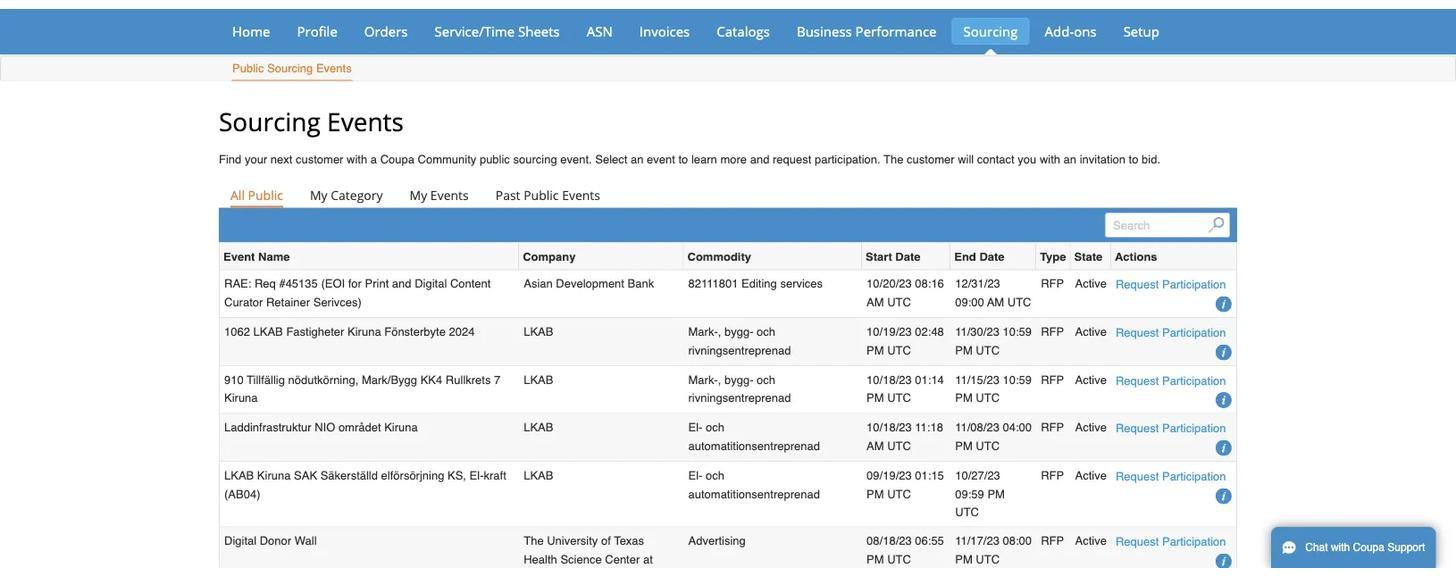 Task type: describe. For each thing, give the bounding box(es) containing it.
04:00
[[1003, 421, 1032, 434]]

add-ons
[[1045, 22, 1097, 40]]

11/08/23
[[955, 421, 1000, 434]]

end date
[[955, 250, 1005, 263]]

pm for 10/18/23 01:14 pm utc
[[867, 391, 884, 405]]

01:15
[[915, 469, 944, 482]]

rullkrets
[[446, 373, 491, 386]]

kiruna inside 910 tillfällig nödutkörning, mark/bygg kk4 rullkrets 7 kiruna
[[224, 391, 258, 405]]

digital inside rae: req #45135 (eoi for print and digital content curator retainer serivces)
[[415, 277, 447, 290]]

participation.
[[815, 153, 881, 166]]

the inside the university of texas health science center a
[[524, 534, 544, 548]]

pm for 11/30/23 10:59 pm utc
[[955, 343, 973, 357]]

request for 11/08/23 04:00 pm utc
[[1116, 422, 1159, 435]]

wall
[[295, 534, 317, 548]]

10/19/23 02:48 pm utc
[[867, 325, 944, 357]]

lkab inside lkab kiruna sak säkerställd elförsörjning ks, el-kraft (ab04)
[[224, 469, 254, 482]]

10/27/23 09:59 pm utc
[[955, 469, 1005, 519]]

select
[[595, 153, 628, 166]]

community
[[418, 153, 477, 166]]

2024
[[449, 325, 475, 338]]

asn
[[587, 22, 613, 40]]

request participation button for 11/17/23 08:00 pm utc
[[1116, 533, 1226, 551]]

request participation for 11/17/23 08:00 pm utc
[[1116, 535, 1226, 549]]

utc for 10/20/23 08:16 am utc
[[887, 295, 911, 309]]

10/20/23 08:16 am utc
[[867, 277, 944, 309]]

09:00
[[955, 295, 984, 309]]

11/30/23
[[955, 325, 1000, 338]]

orders link
[[353, 18, 420, 45]]

11/15/23
[[955, 373, 1000, 386]]

pm for 08/18/23 06:55 pm utc
[[867, 553, 884, 566]]

pm for 10/27/23 09:59 pm utc
[[988, 487, 1005, 501]]

content
[[450, 277, 491, 290]]

company
[[523, 250, 576, 263]]

rfp for 11/08/23 04:00 pm utc
[[1041, 421, 1064, 434]]

10/18/23 for pm
[[867, 373, 912, 386]]

, for 10/19/23
[[718, 325, 721, 338]]

11/30/23 10:59 pm utc
[[955, 325, 1032, 357]]

performance
[[856, 22, 937, 40]]

event name
[[223, 250, 290, 263]]

my category
[[310, 186, 383, 203]]

business
[[797, 22, 852, 40]]

82111801 editing services
[[688, 277, 823, 290]]

11/17/23
[[955, 534, 1000, 548]]

el- och automatitionsentreprenad for pm
[[688, 469, 820, 501]]

setup
[[1124, 22, 1160, 40]]

bank
[[628, 277, 654, 290]]

serivces)
[[313, 295, 362, 309]]

02:48
[[915, 325, 944, 338]]

participation for 11/17/23 08:00 pm utc
[[1162, 535, 1226, 549]]

setup link
[[1112, 18, 1171, 45]]

#45135
[[279, 277, 318, 290]]

08:16
[[915, 277, 944, 290]]

past
[[496, 186, 521, 203]]

10/18/23 01:14 pm utc
[[867, 373, 944, 405]]

pm for 11/08/23 04:00 pm utc
[[955, 439, 973, 453]]

add-
[[1045, 22, 1074, 40]]

donor
[[260, 534, 291, 548]]

date for start date
[[896, 250, 921, 263]]

12/31/23
[[955, 277, 1001, 290]]

rivningsentreprenad for 10/18/23 01:14 pm utc
[[688, 391, 791, 405]]

active for 12/31/23 09:00 am utc
[[1075, 277, 1107, 290]]

active for 11/17/23 08:00 pm utc
[[1075, 534, 1107, 548]]

el- for lkab kiruna sak säkerställd elförsörjning ks, el-kraft (ab04)
[[688, 469, 703, 482]]

automatitionsentreprenad for am
[[688, 439, 820, 453]]

0 horizontal spatial with
[[347, 153, 367, 166]]

rfp for 11/30/23 10:59 pm utc
[[1041, 325, 1064, 338]]

pm for 10/19/23 02:48 pm utc
[[867, 343, 884, 357]]

10/20/23
[[867, 277, 912, 290]]

am for 10/20/23
[[867, 295, 884, 309]]

past public events
[[496, 186, 600, 203]]

request for 11/30/23 10:59 pm utc
[[1116, 326, 1159, 339]]

business performance link
[[785, 18, 949, 45]]

event name button
[[223, 247, 290, 266]]

lkab for 1062 lkab fastigheter kiruna fönsterbyte 2024
[[524, 325, 554, 338]]

sourcing link
[[952, 18, 1030, 45]]

request for 11/15/23 10:59 pm utc
[[1116, 374, 1159, 387]]

elförsörjning
[[381, 469, 444, 482]]

tab list containing all public
[[219, 182, 1238, 207]]

11/08/23 04:00 pm utc
[[955, 421, 1032, 453]]

request participation button for 11/15/23 10:59 pm utc
[[1116, 371, 1226, 390]]

start date button
[[866, 247, 921, 266]]

orders
[[364, 22, 408, 40]]

a
[[371, 153, 377, 166]]

participation for 11/08/23 04:00 pm utc
[[1162, 422, 1226, 435]]

1 an from the left
[[631, 153, 644, 166]]

event
[[223, 250, 255, 263]]

business performance
[[797, 22, 937, 40]]

10/27/23
[[955, 469, 1001, 482]]

området
[[339, 421, 381, 434]]

08:00
[[1003, 534, 1032, 548]]

1062
[[224, 325, 250, 338]]

request participation button for 12/31/23 09:00 am utc
[[1116, 275, 1226, 294]]

chat with coupa support button
[[1272, 527, 1436, 568]]

09/19/23
[[867, 469, 912, 482]]

2 customer from the left
[[907, 153, 955, 166]]

type
[[1040, 250, 1066, 263]]

catalogs
[[717, 22, 770, 40]]

request participation for 11/30/23 10:59 pm utc
[[1116, 326, 1226, 339]]

request participation for 11/15/23 10:59 pm utc
[[1116, 374, 1226, 387]]

2 an from the left
[[1064, 153, 1077, 166]]

, for 10/18/23
[[718, 373, 721, 386]]

automatitionsentreprenad for pm
[[688, 487, 820, 501]]

10/18/23 for am
[[867, 421, 912, 434]]

bid.
[[1142, 153, 1161, 166]]

pm for 09/19/23 01:15 pm utc
[[867, 487, 884, 501]]

utc for 08/18/23 06:55 pm utc
[[887, 553, 911, 566]]

sourcing
[[513, 153, 557, 166]]

mark-, bygg- och rivningsentreprenad for 10/19/23
[[688, 325, 791, 357]]

utc for 10/18/23 01:14 pm utc
[[887, 391, 911, 405]]

participation for 11/15/23 10:59 pm utc
[[1162, 374, 1226, 387]]

utc for 10/18/23 11:18 am utc
[[887, 439, 911, 453]]

request participation button for 11/08/23 04:00 pm utc
[[1116, 419, 1226, 438]]

mark- for 10/18/23
[[688, 373, 718, 386]]

print
[[365, 277, 389, 290]]

09:59
[[955, 487, 984, 501]]

nio
[[315, 421, 335, 434]]

11:18
[[915, 421, 943, 434]]

find
[[219, 153, 242, 166]]

request participation for 10/27/23 09:59 pm utc
[[1116, 470, 1226, 483]]

request for 10/27/23 09:59 pm utc
[[1116, 470, 1159, 483]]

active for 11/30/23 10:59 pm utc
[[1075, 325, 1107, 338]]

pm for 11/15/23 10:59 pm utc
[[955, 391, 973, 405]]

invoices link
[[628, 18, 702, 45]]

1 to from the left
[[679, 153, 688, 166]]

catalogs link
[[705, 18, 782, 45]]

events down event.
[[562, 186, 600, 203]]

kiruna inside lkab kiruna sak säkerställd elförsörjning ks, el-kraft (ab04)
[[257, 469, 291, 482]]

kraft
[[484, 469, 506, 482]]

public for past
[[524, 186, 559, 203]]

service/time sheets
[[435, 22, 560, 40]]

sourcing for sourcing events
[[219, 104, 321, 138]]



Task type: vqa. For each thing, say whether or not it's contained in the screenshot.
KK4
yes



Task type: locate. For each thing, give the bounding box(es) containing it.
6 active from the top
[[1075, 534, 1107, 548]]

events inside 'link'
[[431, 186, 469, 203]]

tillfällig
[[247, 373, 285, 386]]

utc down 11/30/23
[[976, 343, 1000, 357]]

utc for 11/15/23 10:59 pm utc
[[976, 391, 1000, 405]]

utc inside 10/20/23 08:16 am utc
[[887, 295, 911, 309]]

services
[[780, 277, 823, 290]]

request participation
[[1116, 278, 1226, 291], [1116, 326, 1226, 339], [1116, 374, 1226, 387], [1116, 422, 1226, 435], [1116, 470, 1226, 483], [1116, 535, 1226, 549]]

with inside chat with coupa support "button"
[[1331, 541, 1350, 554]]

el- for laddinfrastruktur nio området kiruna
[[688, 421, 703, 434]]

sourcing down the profile link
[[267, 62, 313, 75]]

10:59 inside 11/15/23 10:59 pm utc
[[1003, 373, 1032, 386]]

tab list
[[219, 182, 1238, 207]]

events
[[316, 62, 352, 75], [327, 104, 404, 138], [431, 186, 469, 203], [562, 186, 600, 203]]

1 vertical spatial digital
[[224, 534, 257, 548]]

0 horizontal spatial an
[[631, 153, 644, 166]]

och
[[757, 325, 776, 338], [757, 373, 776, 386], [706, 421, 725, 434], [706, 469, 725, 482]]

1 horizontal spatial and
[[750, 153, 770, 166]]

el- och automatitionsentreprenad for am
[[688, 421, 820, 453]]

1 vertical spatial 10/18/23
[[867, 421, 912, 434]]

my events link
[[398, 182, 480, 207]]

11/15/23 10:59 pm utc
[[955, 373, 1032, 405]]

lkab for 910 tillfällig nödutkörning, mark/bygg kk4 rullkrets 7 kiruna
[[524, 373, 554, 386]]

10:59 right 11/30/23
[[1003, 325, 1032, 338]]

sourcing events
[[219, 104, 404, 138]]

with right you
[[1040, 153, 1061, 166]]

1 rfp from the top
[[1041, 277, 1064, 290]]

mark-, bygg- och rivningsentreprenad for 10/18/23
[[688, 373, 791, 405]]

company button
[[523, 247, 576, 266]]

am down 10/20/23
[[867, 295, 884, 309]]

0 horizontal spatial the
[[524, 534, 544, 548]]

utc inside 11/15/23 10:59 pm utc
[[976, 391, 1000, 405]]

2 mark- from the top
[[688, 373, 718, 386]]

utc down 10/20/23
[[887, 295, 911, 309]]

2 my from the left
[[410, 186, 427, 203]]

10/19/23
[[867, 325, 912, 338]]

2 participation from the top
[[1162, 326, 1226, 339]]

service/time
[[435, 22, 515, 40]]

1 horizontal spatial coupa
[[1353, 541, 1385, 554]]

12/31/23 09:00 am utc
[[955, 277, 1032, 309]]

public inside past public events link
[[524, 186, 559, 203]]

4 request participation from the top
[[1116, 422, 1226, 435]]

0 vertical spatial mark-
[[688, 325, 718, 338]]

am inside 10/18/23 11:18 am utc
[[867, 439, 884, 453]]

utc for 11/17/23 08:00 pm utc
[[976, 553, 1000, 566]]

0 vertical spatial automatitionsentreprenad
[[688, 439, 820, 453]]

date inside button
[[896, 250, 921, 263]]

utc for 12/31/23 09:00 am utc
[[1008, 295, 1032, 309]]

retainer
[[266, 295, 310, 309]]

5 request from the top
[[1116, 470, 1159, 483]]

kiruna right området
[[384, 421, 418, 434]]

request for 12/31/23 09:00 am utc
[[1116, 278, 1159, 291]]

pm down 09/19/23 at the right
[[867, 487, 884, 501]]

with left a
[[347, 153, 367, 166]]

1 mark- from the top
[[688, 325, 718, 338]]

coupa supplier portal image
[[206, 0, 436, 9]]

06:55
[[915, 534, 944, 548]]

pm inside 11/08/23 04:00 pm utc
[[955, 439, 973, 453]]

customer
[[296, 153, 344, 166], [907, 153, 955, 166]]

rfp right 04:00
[[1041, 421, 1064, 434]]

utc up 10/18/23 11:18 am utc
[[887, 391, 911, 405]]

am
[[867, 295, 884, 309], [987, 295, 1005, 309], [867, 439, 884, 453]]

rfp for 11/15/23 10:59 pm utc
[[1041, 373, 1064, 386]]

pm inside the 09/19/23 01:15 pm utc
[[867, 487, 884, 501]]

rfp for 10/27/23 09:59 pm utc
[[1041, 469, 1064, 482]]

2 10:59 from the top
[[1003, 373, 1032, 386]]

1 vertical spatial rivningsentreprenad
[[688, 391, 791, 405]]

3 request participation button from the top
[[1116, 371, 1226, 390]]

start date
[[866, 250, 921, 263]]

mark/bygg
[[362, 373, 417, 386]]

public inside all public link
[[248, 186, 283, 203]]

pm down 08/18/23 in the right of the page
[[867, 553, 884, 566]]

am inside 12/31/23 09:00 am utc
[[987, 295, 1005, 309]]

0 horizontal spatial customer
[[296, 153, 344, 166]]

lkab for laddinfrastruktur nio området kiruna
[[524, 421, 554, 434]]

pm for 11/17/23 08:00 pm utc
[[955, 553, 973, 566]]

utc down 08/18/23 in the right of the page
[[887, 553, 911, 566]]

1062 lkab fastigheter kiruna fönsterbyte 2024
[[224, 325, 475, 338]]

utc inside 08/18/23 06:55 pm utc
[[887, 553, 911, 566]]

participation for 11/30/23 10:59 pm utc
[[1162, 326, 1226, 339]]

utc for 11/30/23 10:59 pm utc
[[976, 343, 1000, 357]]

an left invitation
[[1064, 153, 1077, 166]]

pm down 11/08/23
[[955, 439, 973, 453]]

public
[[480, 153, 510, 166]]

date right start
[[896, 250, 921, 263]]

all public link
[[219, 182, 295, 207]]

utc inside 11/08/23 04:00 pm utc
[[976, 439, 1000, 453]]

pm
[[867, 343, 884, 357], [955, 343, 973, 357], [867, 391, 884, 405], [955, 391, 973, 405], [955, 439, 973, 453], [867, 487, 884, 501], [988, 487, 1005, 501], [867, 553, 884, 566], [955, 553, 973, 566]]

rfp right 11/15/23 10:59 pm utc on the right bottom of page
[[1041, 373, 1064, 386]]

1 vertical spatial 10:59
[[1003, 373, 1032, 386]]

0 vertical spatial el- och automatitionsentreprenad
[[688, 421, 820, 453]]

fönsterbyte
[[384, 325, 446, 338]]

1 horizontal spatial with
[[1040, 153, 1061, 166]]

10:59
[[1003, 325, 1032, 338], [1003, 373, 1032, 386]]

utc inside 11/30/23 10:59 pm utc
[[976, 343, 1000, 357]]

utc inside 10/18/23 11:18 am utc
[[887, 439, 911, 453]]

active for 11/15/23 10:59 pm utc
[[1075, 373, 1107, 386]]

0 vertical spatial bygg-
[[725, 325, 754, 338]]

an left the event
[[631, 153, 644, 166]]

2 mark-, bygg- och rivningsentreprenad from the top
[[688, 373, 791, 405]]

customer right next
[[296, 153, 344, 166]]

kiruna left "sak"
[[257, 469, 291, 482]]

0 vertical spatial and
[[750, 153, 770, 166]]

sourcing left add-
[[964, 22, 1018, 40]]

utc inside the 10/19/23 02:48 pm utc
[[887, 343, 911, 357]]

support
[[1388, 541, 1426, 554]]

10/18/23 left 01:14
[[867, 373, 912, 386]]

rfp
[[1041, 277, 1064, 290], [1041, 325, 1064, 338], [1041, 373, 1064, 386], [1041, 421, 1064, 434], [1041, 469, 1064, 482], [1041, 534, 1064, 548]]

11/17/23 08:00 pm utc
[[955, 534, 1032, 566]]

0 vertical spatial the
[[884, 153, 904, 166]]

1 participation from the top
[[1162, 278, 1226, 291]]

6 request participation button from the top
[[1116, 533, 1226, 551]]

rfp for 11/17/23 08:00 pm utc
[[1041, 534, 1064, 548]]

mark-
[[688, 325, 718, 338], [688, 373, 718, 386]]

3 participation from the top
[[1162, 374, 1226, 387]]

request for 11/17/23 08:00 pm utc
[[1116, 535, 1159, 549]]

utc inside 10/18/23 01:14 pm utc
[[887, 391, 911, 405]]

1 horizontal spatial customer
[[907, 153, 955, 166]]

kiruna
[[348, 325, 381, 338], [224, 391, 258, 405], [384, 421, 418, 434], [257, 469, 291, 482]]

utc up 09/19/23 at the right
[[887, 439, 911, 453]]

type button
[[1040, 247, 1066, 266]]

customer left will
[[907, 153, 955, 166]]

participation for 10/27/23 09:59 pm utc
[[1162, 470, 1226, 483]]

pm down 11/30/23
[[955, 343, 973, 357]]

utc down 09:59
[[955, 506, 979, 519]]

0 vertical spatial digital
[[415, 277, 447, 290]]

my events
[[410, 186, 469, 203]]

profile
[[297, 22, 338, 40]]

bygg-
[[725, 325, 754, 338], [725, 373, 754, 386]]

08/18/23
[[867, 534, 912, 548]]

1 vertical spatial and
[[392, 277, 412, 290]]

search image
[[1209, 217, 1225, 233]]

0 horizontal spatial digital
[[224, 534, 257, 548]]

to left learn at the left top of the page
[[679, 153, 688, 166]]

am inside 10/20/23 08:16 am utc
[[867, 295, 884, 309]]

my
[[310, 186, 328, 203], [410, 186, 427, 203]]

2 automatitionsentreprenad from the top
[[688, 487, 820, 501]]

public right "past"
[[524, 186, 559, 203]]

1 10/18/23 from the top
[[867, 373, 912, 386]]

1 horizontal spatial date
[[980, 250, 1005, 263]]

0 vertical spatial sourcing
[[964, 22, 1018, 40]]

center
[[605, 553, 640, 566]]

2 , from the top
[[718, 373, 721, 386]]

invitation
[[1080, 153, 1126, 166]]

find your next customer with a coupa community public sourcing event. select an event to learn more and request participation. the customer will contact you with an invitation to bid.
[[219, 153, 1161, 166]]

2 request participation button from the top
[[1116, 323, 1226, 342]]

2 rivningsentreprenad from the top
[[688, 391, 791, 405]]

kiruna down rae: req #45135 (eoi for print and digital content curator retainer serivces)
[[348, 325, 381, 338]]

utc down 11/15/23
[[976, 391, 1000, 405]]

utc up 11/30/23 10:59 pm utc
[[1008, 295, 1032, 309]]

1 rivningsentreprenad from the top
[[688, 343, 791, 357]]

pm down 11/17/23
[[955, 553, 973, 566]]

01:14
[[915, 373, 944, 386]]

request participation button for 11/30/23 10:59 pm utc
[[1116, 323, 1226, 342]]

with right chat
[[1331, 541, 1350, 554]]

2 request from the top
[[1116, 326, 1159, 339]]

1 el- och automatitionsentreprenad from the top
[[688, 421, 820, 453]]

public for all
[[248, 186, 283, 203]]

2 request participation from the top
[[1116, 326, 1226, 339]]

pm inside 08/18/23 06:55 pm utc
[[867, 553, 884, 566]]

5 participation from the top
[[1162, 470, 1226, 483]]

coupa inside "button"
[[1353, 541, 1385, 554]]

asian
[[524, 277, 553, 290]]

rivningsentreprenad for 10/19/23 02:48 pm utc
[[688, 343, 791, 357]]

events down the profile link
[[316, 62, 352, 75]]

utc down 09/19/23 at the right
[[887, 487, 911, 501]]

1 bygg- from the top
[[725, 325, 754, 338]]

0 horizontal spatial coupa
[[380, 153, 415, 166]]

2 10/18/23 from the top
[[867, 421, 912, 434]]

1 vertical spatial automatitionsentreprenad
[[688, 487, 820, 501]]

date right end on the top right of page
[[980, 250, 1005, 263]]

my for my category
[[310, 186, 328, 203]]

all public
[[231, 186, 283, 203]]

1 horizontal spatial my
[[410, 186, 427, 203]]

am down 12/31/23
[[987, 295, 1005, 309]]

public down home 'link'
[[232, 62, 264, 75]]

pm inside 11/17/23 08:00 pm utc
[[955, 553, 973, 566]]

utc inside 11/17/23 08:00 pm utc
[[976, 553, 1000, 566]]

sourcing
[[964, 22, 1018, 40], [267, 62, 313, 75], [219, 104, 321, 138]]

rfp right 08:00
[[1041, 534, 1064, 548]]

kk4
[[421, 373, 443, 386]]

pm down 11/15/23
[[955, 391, 973, 405]]

0 vertical spatial rivningsentreprenad
[[688, 343, 791, 357]]

chat
[[1306, 541, 1328, 554]]

0 vertical spatial 10:59
[[1003, 325, 1032, 338]]

lkab
[[253, 325, 283, 338], [524, 325, 554, 338], [524, 373, 554, 386], [524, 421, 554, 434], [224, 469, 254, 482], [524, 469, 554, 482]]

1 customer from the left
[[296, 153, 344, 166]]

public inside public sourcing events link
[[232, 62, 264, 75]]

1 vertical spatial coupa
[[1353, 541, 1385, 554]]

kiruna down 910
[[224, 391, 258, 405]]

0 vertical spatial 10/18/23
[[867, 373, 912, 386]]

1 10:59 from the top
[[1003, 325, 1032, 338]]

pm inside 11/30/23 10:59 pm utc
[[955, 343, 973, 357]]

1 vertical spatial bygg-
[[725, 373, 754, 386]]

6 participation from the top
[[1162, 535, 1226, 549]]

home link
[[221, 18, 282, 45]]

6 request from the top
[[1116, 535, 1159, 549]]

2 to from the left
[[1129, 153, 1139, 166]]

1 request from the top
[[1116, 278, 1159, 291]]

1 horizontal spatial digital
[[415, 277, 447, 290]]

rfp for 12/31/23 09:00 am utc
[[1041, 277, 1064, 290]]

4 rfp from the top
[[1041, 421, 1064, 434]]

rfp down type button at the right of page
[[1041, 277, 1064, 290]]

2 active from the top
[[1075, 325, 1107, 338]]

10:59 for 11/30/23 10:59 pm utc
[[1003, 325, 1032, 338]]

4 active from the top
[[1075, 421, 1107, 434]]

ks,
[[448, 469, 466, 482]]

rfp right 11/30/23 10:59 pm utc
[[1041, 325, 1064, 338]]

10/18/23 inside 10/18/23 11:18 am utc
[[867, 421, 912, 434]]

1 vertical spatial mark-, bygg- och rivningsentreprenad
[[688, 373, 791, 405]]

my left 'category'
[[310, 186, 328, 203]]

actions
[[1115, 250, 1158, 263]]

2 rfp from the top
[[1041, 325, 1064, 338]]

events up a
[[327, 104, 404, 138]]

my category link
[[298, 182, 395, 207]]

end
[[955, 250, 976, 263]]

nödutkörning,
[[288, 373, 359, 386]]

home
[[232, 22, 270, 40]]

0 horizontal spatial my
[[310, 186, 328, 203]]

5 rfp from the top
[[1041, 469, 1064, 482]]

5 request participation from the top
[[1116, 470, 1226, 483]]

4 request participation button from the top
[[1116, 419, 1226, 438]]

add-ons link
[[1033, 18, 1109, 45]]

past public events link
[[484, 182, 612, 207]]

my down community
[[410, 186, 427, 203]]

1 vertical spatial ,
[[718, 373, 721, 386]]

and
[[750, 153, 770, 166], [392, 277, 412, 290]]

10:59 inside 11/30/23 10:59 pm utc
[[1003, 325, 1032, 338]]

rfp right 10/27/23
[[1041, 469, 1064, 482]]

and inside rae: req #45135 (eoi for print and digital content curator retainer serivces)
[[392, 277, 412, 290]]

rae:
[[224, 277, 251, 290]]

3 request from the top
[[1116, 374, 1159, 387]]

4 request from the top
[[1116, 422, 1159, 435]]

asian development bank
[[524, 277, 654, 290]]

0 horizontal spatial date
[[896, 250, 921, 263]]

2 vertical spatial sourcing
[[219, 104, 321, 138]]

6 rfp from the top
[[1041, 534, 1064, 548]]

utc inside 10/27/23 09:59 pm utc
[[955, 506, 979, 519]]

3 rfp from the top
[[1041, 373, 1064, 386]]

utc down 10/19/23
[[887, 343, 911, 357]]

participation for 12/31/23 09:00 am utc
[[1162, 278, 1226, 291]]

5 active from the top
[[1075, 469, 1107, 482]]

10/18/23 inside 10/18/23 01:14 pm utc
[[867, 373, 912, 386]]

bygg- for 10/19/23 02:48 pm utc
[[725, 325, 754, 338]]

utc for 10/27/23 09:59 pm utc
[[955, 506, 979, 519]]

1 my from the left
[[310, 186, 328, 203]]

1 request participation from the top
[[1116, 278, 1226, 291]]

4 participation from the top
[[1162, 422, 1226, 435]]

request participation for 12/31/23 09:00 am utc
[[1116, 278, 1226, 291]]

1 vertical spatial sourcing
[[267, 62, 313, 75]]

1 vertical spatial mark-
[[688, 373, 718, 386]]

date for end date
[[980, 250, 1005, 263]]

1 horizontal spatial an
[[1064, 153, 1077, 166]]

pm down 10/27/23
[[988, 487, 1005, 501]]

10:59 for 11/15/23 10:59 pm utc
[[1003, 373, 1032, 386]]

pm inside the 10/19/23 02:48 pm utc
[[867, 343, 884, 357]]

utc inside the 09/19/23 01:15 pm utc
[[887, 487, 911, 501]]

0 horizontal spatial to
[[679, 153, 688, 166]]

1 horizontal spatial the
[[884, 153, 904, 166]]

participation
[[1162, 278, 1226, 291], [1162, 326, 1226, 339], [1162, 374, 1226, 387], [1162, 422, 1226, 435], [1162, 470, 1226, 483], [1162, 535, 1226, 549]]

2 date from the left
[[980, 250, 1005, 263]]

digital donor wall
[[224, 534, 317, 548]]

lkab for lkab kiruna sak säkerställd elförsörjning ks, el-kraft (ab04)
[[524, 469, 554, 482]]

am up 09/19/23 at the right
[[867, 439, 884, 453]]

the right participation.
[[884, 153, 904, 166]]

digital left content
[[415, 277, 447, 290]]

el- och automatitionsentreprenad
[[688, 421, 820, 453], [688, 469, 820, 501]]

1 vertical spatial el- och automatitionsentreprenad
[[688, 469, 820, 501]]

utc for 10/19/23 02:48 pm utc
[[887, 343, 911, 357]]

active for 11/08/23 04:00 pm utc
[[1075, 421, 1107, 434]]

2 bygg- from the top
[[725, 373, 754, 386]]

1 active from the top
[[1075, 277, 1107, 290]]

mark- for 10/19/23
[[688, 325, 718, 338]]

editing
[[742, 277, 777, 290]]

advertising
[[688, 534, 746, 548]]

1 request participation button from the top
[[1116, 275, 1226, 294]]

date inside button
[[980, 250, 1005, 263]]

utc down 11/17/23
[[976, 553, 1000, 566]]

to left bid.
[[1129, 153, 1139, 166]]

coupa left support
[[1353, 541, 1385, 554]]

pm inside 10/27/23 09:59 pm utc
[[988, 487, 1005, 501]]

an
[[631, 153, 644, 166], [1064, 153, 1077, 166]]

bygg- for 10/18/23 01:14 pm utc
[[725, 373, 754, 386]]

1 vertical spatial the
[[524, 534, 544, 548]]

0 vertical spatial mark-, bygg- och rivningsentreprenad
[[688, 325, 791, 357]]

säkerställd
[[320, 469, 378, 482]]

1 horizontal spatial to
[[1129, 153, 1139, 166]]

all
[[231, 186, 245, 203]]

1 automatitionsentreprenad from the top
[[688, 439, 820, 453]]

state
[[1075, 250, 1103, 263]]

pm up 10/18/23 11:18 am utc
[[867, 391, 884, 405]]

request participation for 11/08/23 04:00 pm utc
[[1116, 422, 1226, 435]]

0 horizontal spatial and
[[392, 277, 412, 290]]

digital left donor
[[224, 534, 257, 548]]

asn link
[[575, 18, 624, 45]]

the up health on the bottom left of the page
[[524, 534, 544, 548]]

active for 10/27/23 09:59 pm utc
[[1075, 469, 1107, 482]]

my for my events
[[410, 186, 427, 203]]

coupa right a
[[380, 153, 415, 166]]

am for 10/18/23
[[867, 439, 884, 453]]

2 horizontal spatial with
[[1331, 541, 1350, 554]]

910
[[224, 373, 244, 386]]

events down community
[[431, 186, 469, 203]]

10/18/23 left 11:18
[[867, 421, 912, 434]]

mark-, bygg- och rivningsentreprenad
[[688, 325, 791, 357], [688, 373, 791, 405]]

1 date from the left
[[896, 250, 921, 263]]

utc for 09/19/23 01:15 pm utc
[[887, 487, 911, 501]]

sourcing for sourcing
[[964, 22, 1018, 40]]

0 vertical spatial coupa
[[380, 153, 415, 166]]

request participation button for 10/27/23 09:59 pm utc
[[1116, 467, 1226, 486]]

utc for 11/08/23 04:00 pm utc
[[976, 439, 1000, 453]]

pm inside 11/15/23 10:59 pm utc
[[955, 391, 973, 405]]

and right more
[[750, 153, 770, 166]]

my inside 'link'
[[410, 186, 427, 203]]

date
[[896, 250, 921, 263], [980, 250, 1005, 263]]

category
[[331, 186, 383, 203]]

public sourcing events
[[232, 62, 352, 75]]

public right all
[[248, 186, 283, 203]]

3 request participation from the top
[[1116, 374, 1226, 387]]

utc inside 12/31/23 09:00 am utc
[[1008, 295, 1032, 309]]

el- inside lkab kiruna sak säkerställd elförsörjning ks, el-kraft (ab04)
[[470, 469, 484, 482]]

contact
[[977, 153, 1015, 166]]

utc down 11/08/23
[[976, 439, 1000, 453]]

7
[[494, 373, 501, 386]]

1 mark-, bygg- och rivningsentreprenad from the top
[[688, 325, 791, 357]]

0 vertical spatial ,
[[718, 325, 721, 338]]

3 active from the top
[[1075, 373, 1107, 386]]

pm inside 10/18/23 01:14 pm utc
[[867, 391, 884, 405]]

university
[[547, 534, 598, 548]]

sourcing up next
[[219, 104, 321, 138]]

public sourcing events link
[[231, 58, 353, 81]]

Search text field
[[1106, 213, 1230, 238]]

start
[[866, 250, 892, 263]]

2 el- och automatitionsentreprenad from the top
[[688, 469, 820, 501]]

am for 12/31/23
[[987, 295, 1005, 309]]

5 request participation button from the top
[[1116, 467, 1226, 486]]

(eoi
[[321, 277, 345, 290]]

and right print at the left of the page
[[392, 277, 412, 290]]

6 request participation from the top
[[1116, 535, 1226, 549]]

curator
[[224, 295, 263, 309]]

1 , from the top
[[718, 325, 721, 338]]

state button
[[1075, 247, 1103, 266]]

10:59 right 11/15/23
[[1003, 373, 1032, 386]]

pm down 10/19/23
[[867, 343, 884, 357]]



